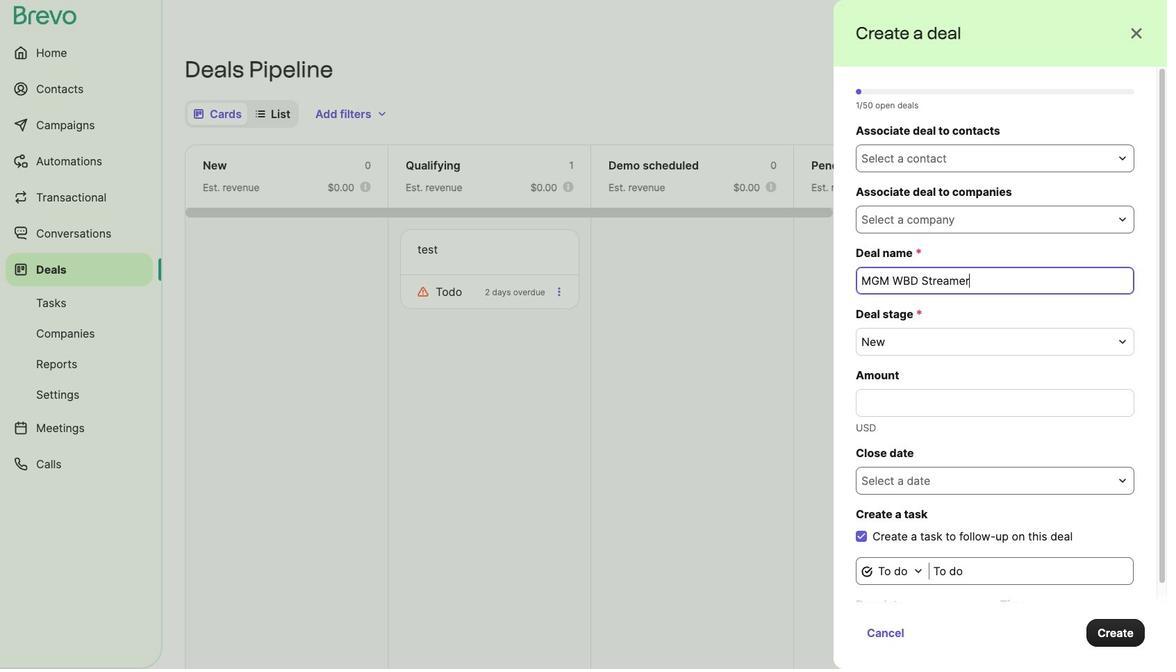 Task type: vqa. For each thing, say whether or not it's contained in the screenshot.
Name search box
yes



Task type: locate. For each thing, give the bounding box(es) containing it.
progress bar
[[885, 61, 948, 64]]

none text field inside create a deal dialog
[[856, 267, 1135, 295]]

None text field
[[856, 389, 1135, 417], [929, 557, 1134, 585], [856, 389, 1135, 417], [929, 557, 1134, 585]]

create a deal dialog
[[834, 0, 1167, 669]]

None text field
[[856, 267, 1135, 295]]

Name search field
[[1020, 100, 1145, 128]]



